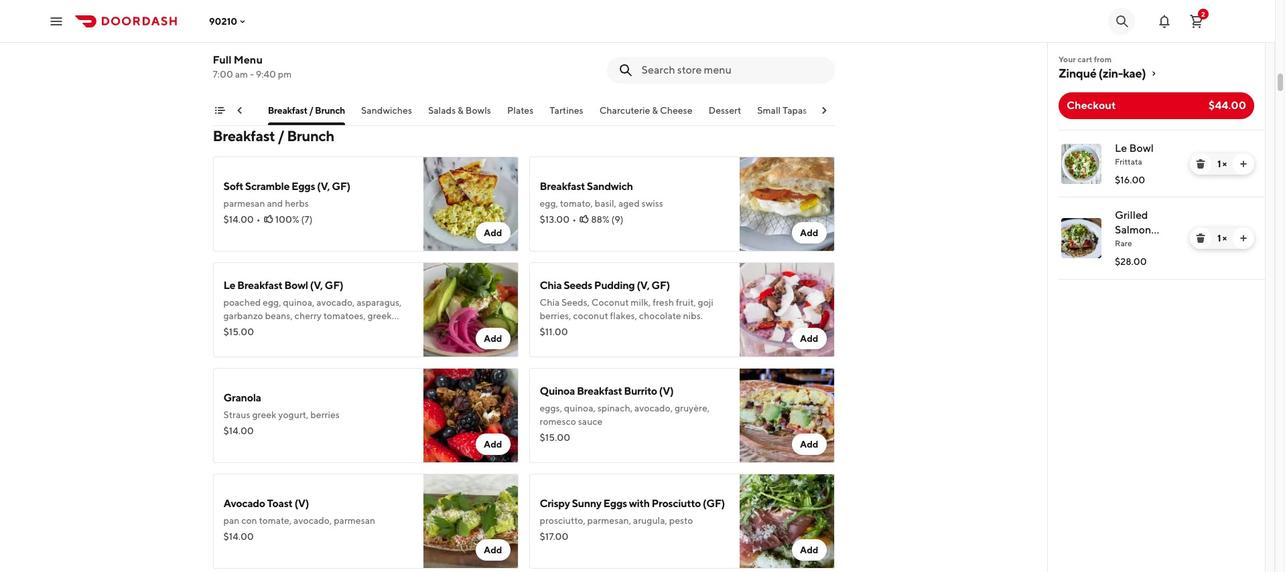 Task type: locate. For each thing, give the bounding box(es) containing it.
madeleine (v) image
[[423, 0, 518, 88]]

(v, inside soft scramble eggs (v, gf) parmesan and herbs
[[317, 180, 330, 193]]

zinqué (zin-kae) link
[[1059, 66, 1254, 82]]

eggs inside soft scramble eggs (v, gf) parmesan and herbs
[[291, 180, 315, 193]]

add one to cart image right remove item from cart icon
[[1238, 233, 1249, 244]]

1 1 from the top
[[1218, 159, 1221, 170]]

quinoa, up sauce
[[564, 403, 596, 414]]

1 vertical spatial bowl
[[284, 279, 308, 292]]

cherry
[[295, 311, 322, 322]]

0 horizontal spatial bowl
[[284, 279, 308, 292]]

0 horizontal spatial quinoa,
[[283, 298, 315, 308]]

avocado, up tomatoes,
[[316, 298, 355, 308]]

add button for quinoa breakfast burrito (v)
[[792, 434, 827, 456]]

0 vertical spatial le
[[1115, 142, 1127, 155]]

egg, up 'beans,'
[[263, 298, 281, 308]]

& left 'cheese'
[[652, 105, 658, 116]]

$14.00 down the pan
[[223, 532, 254, 543]]

0 vertical spatial $14.00
[[223, 214, 254, 225]]

(v, inside le breakfast bowl (v, gf) poached egg, quinoa, avocado, asparagus, garbanzo beans, cherry tomatoes, greek yogurt
[[310, 279, 323, 292]]

1 right remove item from cart icon
[[1218, 233, 1221, 244]]

0 vertical spatial greek
[[368, 311, 392, 322]]

2 × from the top
[[1223, 233, 1227, 244]]

(9)
[[611, 214, 624, 225]]

add one to cart image
[[1238, 159, 1249, 170], [1238, 233, 1249, 244]]

bowl inside le breakfast bowl (v, gf) poached egg, quinoa, avocado, asparagus, garbanzo beans, cherry tomatoes, greek yogurt
[[284, 279, 308, 292]]

& for salads
[[458, 105, 464, 116]]

brunch left sandwiches
[[315, 105, 345, 116]]

1 vertical spatial /
[[278, 127, 284, 145]]

2 • from the left
[[572, 214, 576, 225]]

2 & from the left
[[652, 105, 658, 116]]

& for charcuterie
[[652, 105, 658, 116]]

0 vertical spatial (v)
[[276, 23, 290, 36]]

gf) inside soft scramble eggs (v, gf) parmesan and herbs
[[332, 180, 350, 193]]

add for quinoa breakfast burrito (v)
[[800, 440, 819, 450]]

am
[[235, 69, 248, 80]]

brunch up soft scramble eggs (v, gf) parmesan and herbs
[[287, 127, 334, 145]]

eggs inside crispy sunny eggs with prosciutto (gf) prosciutto, parmesan, arugula, pesto $17.00
[[603, 498, 627, 511]]

yogurt,
[[278, 410, 309, 421]]

2 vertical spatial $14.00
[[223, 532, 254, 543]]

1 vertical spatial brunch
[[287, 127, 334, 145]]

gf) for soft scramble eggs (v, gf)
[[332, 180, 350, 193]]

bowl inside the le bowl frittata
[[1129, 142, 1154, 155]]

add for crispy sunny eggs with prosciutto (gf)
[[800, 545, 819, 556]]

1 vertical spatial ×
[[1223, 233, 1227, 244]]

0 vertical spatial parmesan
[[223, 198, 265, 209]]

aged
[[618, 198, 640, 209]]

grilled salmon plate (gf) image
[[1061, 218, 1102, 259]]

1 vertical spatial eggs
[[603, 498, 627, 511]]

0 horizontal spatial &
[[458, 105, 464, 116]]

$15.00 down garbanzo
[[223, 327, 254, 338]]

• for sandwich
[[572, 214, 576, 225]]

2 1 from the top
[[1218, 233, 1221, 244]]

1 horizontal spatial •
[[572, 214, 576, 225]]

1 × for le bowl
[[1218, 159, 1227, 170]]

greek down the asparagus,
[[368, 311, 392, 322]]

0 vertical spatial egg,
[[540, 198, 558, 209]]

1 vertical spatial chia
[[540, 298, 560, 308]]

• left 100%
[[257, 214, 260, 225]]

$14.00 down straus
[[223, 426, 254, 437]]

and
[[267, 198, 283, 209]]

2 vertical spatial avocado,
[[294, 516, 332, 527]]

1 vertical spatial quinoa,
[[564, 403, 596, 414]]

(v) right 'madeleine'
[[276, 23, 290, 36]]

1 vertical spatial le
[[223, 279, 235, 292]]

$14.00 inside avocado toast (v) pan con tomate, avocado, parmesan $14.00
[[223, 532, 254, 543]]

1 vertical spatial $14.00
[[223, 426, 254, 437]]

seeds
[[564, 279, 592, 292]]

(v)
[[276, 23, 290, 36], [659, 385, 674, 398], [294, 498, 309, 511]]

$15.00
[[223, 327, 254, 338], [540, 433, 570, 444]]

granola
[[223, 392, 261, 405]]

chia up berries,
[[540, 298, 560, 308]]

add button for crispy sunny eggs with prosciutto (gf)
[[792, 540, 827, 562]]

breakfast up tomato,
[[540, 180, 585, 193]]

1 horizontal spatial $15.00
[[540, 433, 570, 444]]

gf) for le breakfast bowl (v, gf)
[[325, 279, 343, 292]]

0 vertical spatial 1 ×
[[1218, 159, 1227, 170]]

gf) inside le breakfast bowl (v, gf) poached egg, quinoa, avocado, asparagus, garbanzo beans, cherry tomatoes, greek yogurt
[[325, 279, 343, 292]]

1 vertical spatial (v)
[[659, 385, 674, 398]]

0 horizontal spatial egg,
[[263, 298, 281, 308]]

pear tart image
[[739, 0, 835, 88]]

0 horizontal spatial eggs
[[291, 180, 315, 193]]

0 vertical spatial bowl
[[1129, 142, 1154, 155]]

1 horizontal spatial /
[[309, 105, 313, 116]]

asparagus,
[[357, 298, 402, 308]]

0 vertical spatial chia
[[540, 279, 562, 292]]

egg, inside breakfast sandwich egg, tomato, basil, aged swiss
[[540, 198, 558, 209]]

0 vertical spatial $15.00
[[223, 327, 254, 338]]

menu
[[234, 54, 263, 66]]

breakfast up the spinach,
[[577, 385, 622, 398]]

frittata
[[1115, 157, 1142, 167]]

(gf)
[[1143, 239, 1165, 251], [703, 498, 725, 511]]

1 horizontal spatial greek
[[368, 311, 392, 322]]

greek
[[368, 311, 392, 322], [252, 410, 276, 421]]

remove item from cart image
[[1195, 233, 1206, 244]]

0 horizontal spatial /
[[278, 127, 284, 145]]

salads
[[428, 105, 456, 116]]

bowl up cherry
[[284, 279, 308, 292]]

1 vertical spatial parmesan
[[334, 516, 375, 527]]

dessert button
[[709, 104, 741, 125]]

granola image
[[423, 369, 518, 464]]

(gf) right prosciutto
[[703, 498, 725, 511]]

1 horizontal spatial eggs
[[603, 498, 627, 511]]

salads & bowls button
[[428, 104, 491, 125]]

chia left seeds
[[540, 279, 562, 292]]

0 horizontal spatial greek
[[252, 410, 276, 421]]

fresh
[[653, 298, 674, 308]]

(v) right toast
[[294, 498, 309, 511]]

/
[[309, 105, 313, 116], [278, 127, 284, 145]]

pastries button
[[218, 104, 252, 125]]

1 vertical spatial add one to cart image
[[1238, 233, 1249, 244]]

checkout
[[1067, 99, 1116, 112]]

breakfast / brunch down pm
[[268, 105, 345, 116]]

bowl
[[1129, 142, 1154, 155], [284, 279, 308, 292]]

0 vertical spatial brunch
[[315, 105, 345, 116]]

le bowl frittata
[[1115, 142, 1154, 167]]

(v, inside chia seeds pudding (v, gf) chia seeds, coconut milk, fresh fruit, goji berries, coconut flakes, chocolate nibs. $11.00
[[637, 279, 650, 292]]

le up frittata
[[1115, 142, 1127, 155]]

scroll menu navigation left image
[[234, 105, 245, 116]]

chocolate
[[639, 311, 681, 322]]

(7)
[[301, 214, 313, 225]]

1 ×
[[1218, 159, 1227, 170], [1218, 233, 1227, 244]]

1 $14.00 from the top
[[223, 214, 254, 225]]

& left bowls
[[458, 105, 464, 116]]

(v) right burrito
[[659, 385, 674, 398]]

small
[[757, 105, 781, 116]]

tartines button
[[550, 104, 583, 125]]

1 horizontal spatial bowl
[[1129, 142, 1154, 155]]

× right remove item from cart image
[[1223, 159, 1227, 170]]

(zin-
[[1099, 66, 1123, 80]]

breakfast down pastries button at top
[[213, 127, 275, 145]]

egg, up $13.00 on the left
[[540, 198, 558, 209]]

$13.00 •
[[540, 214, 576, 225]]

0 vertical spatial add one to cart image
[[1238, 159, 1249, 170]]

1 horizontal spatial (v)
[[294, 498, 309, 511]]

1 & from the left
[[458, 105, 464, 116]]

100% (7)
[[275, 214, 313, 225]]

0 horizontal spatial (gf)
[[703, 498, 725, 511]]

grilled
[[1115, 209, 1148, 222]]

1 vertical spatial 1
[[1218, 233, 1221, 244]]

remove item from cart image
[[1195, 159, 1206, 170]]

avocado, inside le breakfast bowl (v, gf) poached egg, quinoa, avocado, asparagus, garbanzo beans, cherry tomatoes, greek yogurt
[[316, 298, 355, 308]]

2 vertical spatial (v)
[[294, 498, 309, 511]]

1 horizontal spatial parmesan
[[334, 516, 375, 527]]

0 horizontal spatial le
[[223, 279, 235, 292]]

1 horizontal spatial quinoa,
[[564, 403, 596, 414]]

(v,
[[317, 180, 330, 193], [310, 279, 323, 292], [637, 279, 650, 292]]

sunny
[[572, 498, 602, 511]]

1 • from the left
[[257, 214, 260, 225]]

1 horizontal spatial &
[[652, 105, 658, 116]]

3 $14.00 from the top
[[223, 532, 254, 543]]

1 × from the top
[[1223, 159, 1227, 170]]

1 for grilled salmon plate (gf)
[[1218, 233, 1221, 244]]

2 $14.00 from the top
[[223, 426, 254, 437]]

1 vertical spatial egg,
[[263, 298, 281, 308]]

× right remove item from cart icon
[[1223, 233, 1227, 244]]

breakfast sandwich image
[[739, 157, 835, 252]]

greek right straus
[[252, 410, 276, 421]]

kae)
[[1123, 66, 1146, 80]]

$15.00 down romesco
[[540, 433, 570, 444]]

• for scramble
[[257, 214, 260, 225]]

0 horizontal spatial parmesan
[[223, 198, 265, 209]]

list
[[1048, 130, 1265, 280]]

1 horizontal spatial egg,
[[540, 198, 558, 209]]

plate
[[1115, 239, 1141, 251]]

1 vertical spatial (gf)
[[703, 498, 725, 511]]

0 vertical spatial (gf)
[[1143, 239, 1165, 251]]

& inside button
[[652, 105, 658, 116]]

gf) inside chia seeds pudding (v, gf) chia seeds, coconut milk, fresh fruit, goji berries, coconut flakes, chocolate nibs. $11.00
[[652, 279, 670, 292]]

avocado, down burrito
[[634, 403, 673, 414]]

eggs
[[291, 180, 315, 193], [603, 498, 627, 511]]

add button for soft scramble eggs (v, gf)
[[476, 222, 510, 244]]

1 vertical spatial $15.00
[[540, 433, 570, 444]]

le bowl image
[[1061, 144, 1102, 184]]

burrito
[[624, 385, 657, 398]]

eggs,
[[540, 403, 562, 414]]

0 vertical spatial eggs
[[291, 180, 315, 193]]

soft scramble eggs (v, gf) parmesan and herbs
[[223, 180, 350, 209]]

romesco
[[540, 417, 576, 428]]

& inside button
[[458, 105, 464, 116]]

bowls
[[466, 105, 491, 116]]

add one to cart image for grilled salmon plate (gf)
[[1238, 233, 1249, 244]]

× for grilled salmon plate (gf)
[[1223, 233, 1227, 244]]

1 vertical spatial avocado,
[[634, 403, 673, 414]]

add for granola
[[484, 440, 502, 450]]

spinach,
[[598, 403, 633, 414]]

le inside the le bowl frittata
[[1115, 142, 1127, 155]]

pm
[[278, 69, 292, 80]]

flakes,
[[610, 311, 637, 322]]

bowl up frittata
[[1129, 142, 1154, 155]]

tomato,
[[560, 198, 593, 209]]

gf)
[[332, 180, 350, 193], [325, 279, 343, 292], [652, 279, 670, 292]]

breakfast / brunch
[[268, 105, 345, 116], [213, 127, 334, 145]]

0 horizontal spatial $15.00
[[223, 327, 254, 338]]

breakfast / brunch down scroll menu navigation left image
[[213, 127, 334, 145]]

• down tomato,
[[572, 214, 576, 225]]

1 × right remove item from cart image
[[1218, 159, 1227, 170]]

0 vertical spatial 1
[[1218, 159, 1221, 170]]

2 horizontal spatial (v)
[[659, 385, 674, 398]]

2 items, open order cart image
[[1189, 13, 1205, 29]]

add one to cart image right remove item from cart image
[[1238, 159, 1249, 170]]

1 right remove item from cart image
[[1218, 159, 1221, 170]]

1 1 × from the top
[[1218, 159, 1227, 170]]

(v, for eggs
[[317, 180, 330, 193]]

(v, for pudding
[[637, 279, 650, 292]]

quinoa, up cherry
[[283, 298, 315, 308]]

1 horizontal spatial le
[[1115, 142, 1127, 155]]

2 1 × from the top
[[1218, 233, 1227, 244]]

$14.00 down soft
[[223, 214, 254, 225]]

plates
[[507, 105, 534, 116]]

$28.00
[[1115, 257, 1147, 267]]

&
[[458, 105, 464, 116], [652, 105, 658, 116]]

0 horizontal spatial •
[[257, 214, 260, 225]]

1 horizontal spatial (gf)
[[1143, 239, 1165, 251]]

grilled salmon plate (gf)
[[1115, 209, 1165, 251]]

88%
[[591, 214, 610, 225]]

salads & bowls
[[428, 105, 491, 116]]

1 add one to cart image from the top
[[1238, 159, 1249, 170]]

add
[[484, 228, 502, 239], [800, 228, 819, 239], [484, 334, 502, 344], [800, 334, 819, 344], [484, 440, 502, 450], [800, 440, 819, 450], [484, 545, 502, 556], [800, 545, 819, 556]]

add one to cart image for le bowl
[[1238, 159, 1249, 170]]

le up the poached
[[223, 279, 235, 292]]

1 vertical spatial greek
[[252, 410, 276, 421]]

1 vertical spatial 1 ×
[[1218, 233, 1227, 244]]

coconut
[[573, 311, 608, 322]]

add button for breakfast sandwich
[[792, 222, 827, 244]]

zinqué (zin-kae)
[[1059, 66, 1146, 80]]

avocado, right tomate,
[[294, 516, 332, 527]]

0 vertical spatial ×
[[1223, 159, 1227, 170]]

coconut
[[592, 298, 629, 308]]

ice cream.
[[540, 35, 583, 46]]

quinoa,
[[283, 298, 315, 308], [564, 403, 596, 414]]

eggs up parmesan,
[[603, 498, 627, 511]]

charcuterie
[[600, 105, 650, 116]]

egg,
[[540, 198, 558, 209], [263, 298, 281, 308]]

$4.00
[[223, 44, 250, 55]]

le for le bowl
[[1115, 142, 1127, 155]]

breakfast up the poached
[[237, 279, 282, 292]]

0 vertical spatial breakfast / brunch
[[268, 105, 345, 116]]

your cart from
[[1059, 54, 1112, 64]]

eggs up herbs
[[291, 180, 315, 193]]

×
[[1223, 159, 1227, 170], [1223, 233, 1227, 244]]

0 vertical spatial avocado,
[[316, 298, 355, 308]]

notification bell image
[[1157, 13, 1173, 29]]

2 add one to cart image from the top
[[1238, 233, 1249, 244]]

0 vertical spatial quinoa,
[[283, 298, 315, 308]]

1 × right remove item from cart icon
[[1218, 233, 1227, 244]]

le inside le breakfast bowl (v, gf) poached egg, quinoa, avocado, asparagus, garbanzo beans, cherry tomatoes, greek yogurt
[[223, 279, 235, 292]]

(gf) down salmon
[[1143, 239, 1165, 251]]



Task type: describe. For each thing, give the bounding box(es) containing it.
(gf) inside the grilled salmon plate (gf)
[[1143, 239, 1165, 251]]

add button for le breakfast bowl (v, gf)
[[476, 328, 510, 350]]

ice
[[540, 35, 553, 46]]

add for breakfast sandwich
[[800, 228, 819, 239]]

cream.
[[555, 35, 583, 46]]

zinqué
[[1059, 66, 1097, 80]]

eggs for sunny
[[603, 498, 627, 511]]

× for le bowl
[[1223, 159, 1227, 170]]

nibs.
[[683, 311, 703, 322]]

le breakfast bowl (v, gf) image
[[423, 263, 518, 358]]

$16.00
[[1115, 175, 1145, 186]]

tapas
[[783, 105, 807, 116]]

90210 button
[[209, 16, 248, 26]]

breakfast down pm
[[268, 105, 307, 116]]

-
[[250, 69, 254, 80]]

toast
[[267, 498, 293, 511]]

quinoa breakfast burrito (v) eggs, quinoa, spinach, avocado, gruyère, romesco sauce $15.00
[[540, 385, 710, 444]]

$15.00 inside quinoa breakfast burrito (v) eggs, quinoa, spinach, avocado, gruyère, romesco sauce $15.00
[[540, 433, 570, 444]]

parmesan inside soft scramble eggs (v, gf) parmesan and herbs
[[223, 198, 265, 209]]

2
[[1202, 10, 1205, 18]]

breakfast inside breakfast sandwich egg, tomato, basil, aged swiss
[[540, 180, 585, 193]]

7:00
[[213, 69, 233, 80]]

with
[[629, 498, 650, 511]]

sandwiches button
[[361, 104, 412, 125]]

egg, inside le breakfast bowl (v, gf) poached egg, quinoa, avocado, asparagus, garbanzo beans, cherry tomatoes, greek yogurt
[[263, 298, 281, 308]]

charcuterie & cheese
[[600, 105, 693, 116]]

crispy sunny eggs with prosciutto (gf) prosciutto, parmesan, arugula, pesto $17.00
[[540, 498, 725, 543]]

crispy sunny eggs with prosciutto (gf) image
[[739, 474, 835, 570]]

breakfast sandwich egg, tomato, basil, aged swiss
[[540, 180, 663, 209]]

dessert
[[709, 105, 741, 116]]

parmesan inside avocado toast (v) pan con tomate, avocado, parmesan $14.00
[[334, 516, 375, 527]]

berries
[[310, 410, 340, 421]]

88% (9)
[[591, 214, 624, 225]]

full
[[213, 54, 232, 66]]

straus
[[223, 410, 250, 421]]

your
[[1059, 54, 1076, 64]]

gruyère,
[[675, 403, 710, 414]]

tomatoes,
[[323, 311, 366, 322]]

quinoa
[[540, 385, 575, 398]]

greek inside le breakfast bowl (v, gf) poached egg, quinoa, avocado, asparagus, garbanzo beans, cherry tomatoes, greek yogurt
[[368, 311, 392, 322]]

small tapas
[[757, 105, 807, 116]]

$13.00
[[540, 214, 570, 225]]

poached
[[223, 298, 261, 308]]

2 chia from the top
[[540, 298, 560, 308]]

chia seeds pudding (v, gf) image
[[739, 263, 835, 358]]

garbanzo
[[223, 311, 263, 322]]

pesto
[[669, 516, 693, 527]]

2 button
[[1183, 8, 1210, 35]]

yogurt
[[223, 324, 251, 335]]

list containing le bowl
[[1048, 130, 1265, 280]]

full menu 7:00 am - 9:40 pm
[[213, 54, 292, 80]]

quinoa, inside quinoa breakfast burrito (v) eggs, quinoa, spinach, avocado, gruyère, romesco sauce $15.00
[[564, 403, 596, 414]]

sandwiches
[[361, 105, 412, 116]]

add button for avocado toast (v)
[[476, 540, 510, 562]]

scroll menu navigation right image
[[819, 105, 829, 116]]

madeleine
[[223, 23, 274, 36]]

eggs for scramble
[[291, 180, 315, 193]]

(v) inside avocado toast (v) pan con tomate, avocado, parmesan $14.00
[[294, 498, 309, 511]]

cheese
[[660, 105, 693, 116]]

add button for granola
[[476, 434, 510, 456]]

$11.00
[[540, 327, 568, 338]]

le breakfast bowl (v, gf) poached egg, quinoa, avocado, asparagus, garbanzo beans, cherry tomatoes, greek yogurt
[[223, 279, 402, 335]]

avocado toast (v) image
[[423, 474, 518, 570]]

0 vertical spatial /
[[309, 105, 313, 116]]

le for le breakfast bowl (v, gf)
[[223, 279, 235, 292]]

add for avocado toast (v)
[[484, 545, 502, 556]]

add button for chia seeds pudding (v, gf)
[[792, 328, 827, 350]]

pan
[[223, 516, 239, 527]]

sharing button
[[823, 104, 856, 125]]

add for soft scramble eggs (v, gf)
[[484, 228, 502, 239]]

quinoa, inside le breakfast bowl (v, gf) poached egg, quinoa, avocado, asparagus, garbanzo beans, cherry tomatoes, greek yogurt
[[283, 298, 315, 308]]

plates button
[[507, 104, 534, 125]]

crispy
[[540, 498, 570, 511]]

gf) for chia seeds pudding (v, gf)
[[652, 279, 670, 292]]

add for chia seeds pudding (v, gf)
[[800, 334, 819, 344]]

(v) inside quinoa breakfast burrito (v) eggs, quinoa, spinach, avocado, gruyère, romesco sauce $15.00
[[659, 385, 674, 398]]

milk,
[[631, 298, 651, 308]]

open menu image
[[48, 13, 64, 29]]

seeds,
[[562, 298, 590, 308]]

show menu categories image
[[214, 105, 225, 116]]

arugula,
[[633, 516, 667, 527]]

(v, for bowl
[[310, 279, 323, 292]]

pudding
[[594, 279, 635, 292]]

herbs
[[285, 198, 309, 209]]

madeleine (v)
[[223, 23, 290, 36]]

soft scramble eggs (v, gf) image
[[423, 157, 518, 252]]

avocado
[[223, 498, 265, 511]]

avocado toast (v) pan con tomate, avocado, parmesan $14.00
[[223, 498, 375, 543]]

chia seeds pudding (v, gf) chia seeds, coconut milk, fresh fruit, goji berries, coconut flakes, chocolate nibs. $11.00
[[540, 279, 714, 338]]

scramble
[[245, 180, 290, 193]]

90210
[[209, 16, 237, 26]]

1 for le bowl
[[1218, 159, 1221, 170]]

con
[[241, 516, 257, 527]]

beans,
[[265, 311, 293, 322]]

prosciutto
[[652, 498, 701, 511]]

quinoa breakfast burrito (v) image
[[739, 369, 835, 464]]

charcuterie & cheese button
[[600, 104, 693, 125]]

greek inside the granola straus greek yogurt, berries $14.00
[[252, 410, 276, 421]]

pastries
[[218, 105, 252, 116]]

breakfast inside le breakfast bowl (v, gf) poached egg, quinoa, avocado, asparagus, garbanzo beans, cherry tomatoes, greek yogurt
[[237, 279, 282, 292]]

$17.00
[[540, 532, 569, 543]]

add for le breakfast bowl (v, gf)
[[484, 334, 502, 344]]

tomate,
[[259, 516, 292, 527]]

avocado, inside quinoa breakfast burrito (v) eggs, quinoa, spinach, avocado, gruyère, romesco sauce $15.00
[[634, 403, 673, 414]]

granola straus greek yogurt, berries $14.00
[[223, 392, 340, 437]]

Item Search search field
[[642, 63, 824, 78]]

breakfast inside quinoa breakfast burrito (v) eggs, quinoa, spinach, avocado, gruyère, romesco sauce $15.00
[[577, 385, 622, 398]]

swiss
[[642, 198, 663, 209]]

sandwich
[[587, 180, 633, 193]]

avocado, inside avocado toast (v) pan con tomate, avocado, parmesan $14.00
[[294, 516, 332, 527]]

goji
[[698, 298, 714, 308]]

(gf) inside crispy sunny eggs with prosciutto (gf) prosciutto, parmesan, arugula, pesto $17.00
[[703, 498, 725, 511]]

soft
[[223, 180, 243, 193]]

fruit,
[[676, 298, 696, 308]]

1 vertical spatial breakfast / brunch
[[213, 127, 334, 145]]

0 horizontal spatial (v)
[[276, 23, 290, 36]]

prosciutto,
[[540, 516, 586, 527]]

1 chia from the top
[[540, 279, 562, 292]]

$14.00 inside the granola straus greek yogurt, berries $14.00
[[223, 426, 254, 437]]

1 × for grilled salmon plate (gf)
[[1218, 233, 1227, 244]]



Task type: vqa. For each thing, say whether or not it's contained in the screenshot.
first 1 × from the bottom
yes



